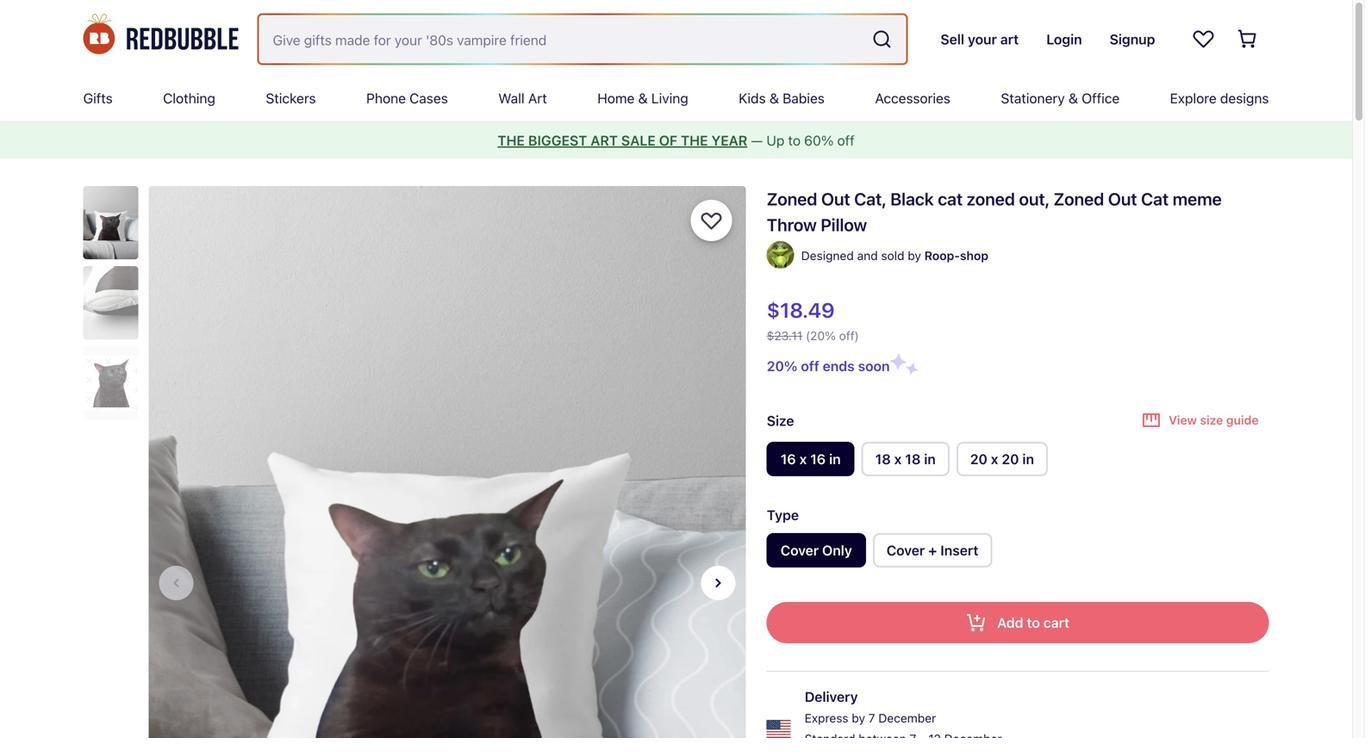 Task type: locate. For each thing, give the bounding box(es) containing it.
None radio
[[873, 534, 992, 568]]

1 horizontal spatial off
[[837, 132, 855, 149]]

1 horizontal spatial by
[[908, 249, 921, 263]]

the
[[498, 132, 525, 149], [681, 132, 708, 149]]

wall
[[498, 90, 525, 106]]

image 1 of 3 group
[[149, 186, 746, 739]]

0 horizontal spatial out
[[821, 189, 850, 209]]

kids
[[739, 90, 766, 106]]

meme
[[1173, 189, 1222, 209]]

& right kids
[[770, 90, 779, 106]]

flag of us image
[[767, 718, 791, 739]]

0 horizontal spatial by
[[852, 711, 865, 726]]

cat
[[938, 189, 963, 209]]

designed and sold by roop-shop
[[801, 249, 989, 263]]

zoned up the throw on the right of the page
[[767, 189, 817, 209]]

1 horizontal spatial out
[[1108, 189, 1137, 209]]

0 horizontal spatial &
[[638, 90, 648, 106]]

menu bar containing gifts
[[83, 76, 1269, 121]]

1 & from the left
[[638, 90, 648, 106]]

zoned right out,
[[1054, 189, 1104, 209]]

delivery express by 7 december
[[805, 689, 936, 726]]

by inside delivery express by 7 december
[[852, 711, 865, 726]]

shop
[[960, 249, 989, 263]]

and
[[857, 249, 878, 263]]

the right of
[[681, 132, 708, 149]]

roop-shop link
[[925, 246, 989, 266]]

0 vertical spatial off
[[837, 132, 855, 149]]

image 2 of 3 group
[[746, 186, 1343, 739]]

&
[[638, 90, 648, 106], [770, 90, 779, 106], [1069, 90, 1078, 106]]

the biggest art sale of the year link
[[498, 132, 748, 149]]

year
[[711, 132, 748, 149]]

Search term search field
[[259, 15, 865, 63]]

by left the 7
[[852, 711, 865, 726]]

art
[[591, 132, 618, 149]]

1 vertical spatial by
[[852, 711, 865, 726]]

home & living
[[597, 90, 688, 106]]

& inside the kids & babies link
[[770, 90, 779, 106]]

$23.11
[[767, 329, 803, 343]]

by
[[908, 249, 921, 263], [852, 711, 865, 726]]

size option group
[[767, 442, 1269, 484]]

2 & from the left
[[770, 90, 779, 106]]

menu bar
[[83, 76, 1269, 121]]

babies
[[783, 90, 825, 106]]

clothing
[[163, 90, 215, 106]]

None field
[[259, 15, 906, 63]]

1 horizontal spatial &
[[770, 90, 779, 106]]

kids & babies link
[[739, 76, 825, 121]]

accessories
[[875, 90, 951, 106]]

out up pillow
[[821, 189, 850, 209]]

1 horizontal spatial zoned
[[1054, 189, 1104, 209]]

0 horizontal spatial zoned
[[767, 189, 817, 209]]

delivery
[[805, 689, 858, 705]]

sale
[[621, 132, 656, 149]]

0 vertical spatial by
[[908, 249, 921, 263]]

home
[[597, 90, 635, 106]]

7
[[869, 711, 875, 726]]

& inside the home & living link
[[638, 90, 648, 106]]

out
[[821, 189, 850, 209], [1108, 189, 1137, 209]]

accessories link
[[875, 76, 951, 121]]

& left office
[[1069, 90, 1078, 106]]

by right sold
[[908, 249, 921, 263]]

1 vertical spatial off
[[801, 358, 819, 374]]

phone
[[366, 90, 406, 106]]

off right 20%
[[801, 358, 819, 374]]

phone cases link
[[366, 76, 448, 121]]

2 horizontal spatial &
[[1069, 90, 1078, 106]]

ends
[[823, 358, 855, 374]]

2 out from the left
[[1108, 189, 1137, 209]]

designed
[[801, 249, 854, 263]]

zoned
[[967, 189, 1015, 209]]

zoned
[[767, 189, 817, 209], [1054, 189, 1104, 209]]

pillow
[[821, 215, 867, 235]]

the down wall
[[498, 132, 525, 149]]

up
[[767, 132, 785, 149]]

designs
[[1220, 90, 1269, 106]]

0 horizontal spatial the
[[498, 132, 525, 149]]

$18.49 $23.11 (20% off)
[[767, 298, 859, 343]]

size
[[767, 413, 794, 429]]

3 & from the left
[[1069, 90, 1078, 106]]

& inside stationery & office link
[[1069, 90, 1078, 106]]

out left cat
[[1108, 189, 1137, 209]]

off
[[837, 132, 855, 149], [801, 358, 819, 374]]

stationery & office link
[[1001, 76, 1120, 121]]

zoned out cat, black cat zoned out, zoned out cat meme throw pillow
[[767, 189, 1222, 235]]

kids & babies
[[739, 90, 825, 106]]

1 horizontal spatial the
[[681, 132, 708, 149]]

2 the from the left
[[681, 132, 708, 149]]

stationery & office
[[1001, 90, 1120, 106]]

& left the living
[[638, 90, 648, 106]]

off)
[[839, 329, 859, 343]]

off right 60%
[[837, 132, 855, 149]]

None radio
[[767, 442, 855, 477], [862, 442, 950, 477], [957, 442, 1048, 477], [767, 534, 866, 568], [767, 442, 855, 477], [862, 442, 950, 477], [957, 442, 1048, 477], [767, 534, 866, 568]]



Task type: vqa. For each thing, say whether or not it's contained in the screenshot.
MATS
no



Task type: describe. For each thing, give the bounding box(es) containing it.
none radio inside type option group
[[873, 534, 992, 568]]

roop-
[[925, 249, 960, 263]]

explore designs link
[[1170, 76, 1269, 121]]

& for stationery
[[1069, 90, 1078, 106]]

60%
[[804, 132, 834, 149]]

—
[[751, 132, 763, 149]]

art
[[528, 90, 547, 106]]

phone cases
[[366, 90, 448, 106]]

explore
[[1170, 90, 1217, 106]]

office
[[1082, 90, 1120, 106]]

the biggest art sale of the year — up to 60% off
[[498, 132, 855, 149]]

1 out from the left
[[821, 189, 850, 209]]

type
[[767, 507, 799, 524]]

0 horizontal spatial off
[[801, 358, 819, 374]]

stickers
[[266, 90, 316, 106]]

to
[[788, 132, 801, 149]]

type option group
[[767, 534, 1269, 575]]

december
[[879, 711, 936, 726]]

1 the from the left
[[498, 132, 525, 149]]

cases
[[410, 90, 448, 106]]

& for kids
[[770, 90, 779, 106]]

wall art link
[[498, 76, 547, 121]]

gifts link
[[83, 76, 113, 121]]

of
[[659, 132, 677, 149]]

stationery
[[1001, 90, 1065, 106]]

20%
[[767, 358, 798, 374]]

home & living link
[[597, 76, 688, 121]]

sold
[[881, 249, 905, 263]]

clothing link
[[163, 76, 215, 121]]

wall art
[[498, 90, 547, 106]]

2 zoned from the left
[[1054, 189, 1104, 209]]

& for home
[[638, 90, 648, 106]]

cat
[[1141, 189, 1169, 209]]

cat,
[[854, 189, 887, 209]]

throw
[[767, 215, 817, 235]]

(20%
[[806, 329, 836, 343]]

explore designs
[[1170, 90, 1269, 106]]

black
[[891, 189, 934, 209]]

1 zoned from the left
[[767, 189, 817, 209]]

soon
[[858, 358, 890, 374]]

gifts
[[83, 90, 113, 106]]

stickers link
[[266, 76, 316, 121]]

biggest
[[528, 132, 587, 149]]

out,
[[1019, 189, 1050, 209]]

express
[[805, 711, 849, 726]]

living
[[651, 90, 688, 106]]

20% off ends soon
[[767, 358, 890, 374]]

$18.49
[[767, 298, 835, 322]]



